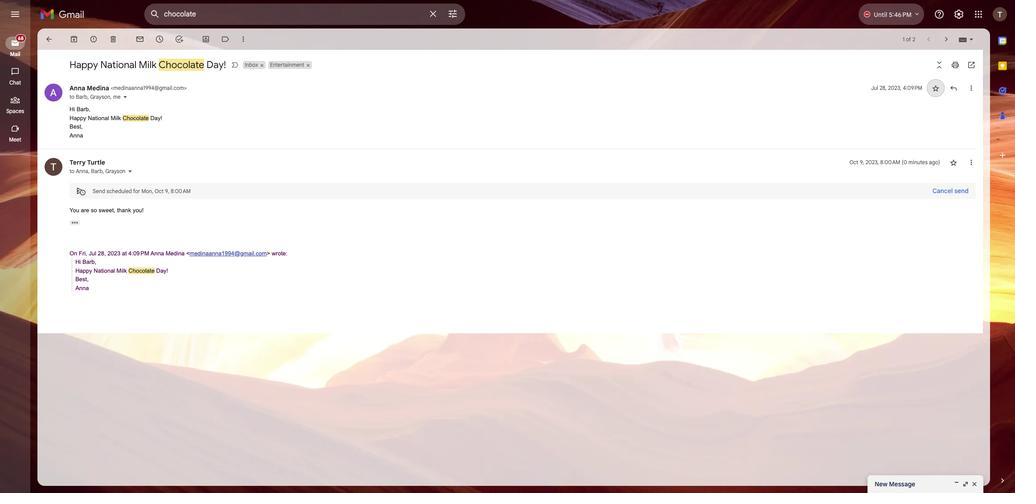 Task type: describe. For each thing, give the bounding box(es) containing it.
anna right the at on the bottom
[[151, 250, 164, 257]]

inbox button
[[243, 61, 259, 69]]

barb, inside hi barb, happy national milk chocolate day! best, anna
[[77, 106, 90, 113]]

hide expanded content image
[[70, 220, 80, 225]]

pop out image
[[963, 482, 970, 489]]

jul 28, 2023, 4:09 pm cell
[[872, 84, 923, 93]]

anna inside hi barb, happy national milk chocolate day! best, anna
[[70, 132, 83, 139]]

jul 28, 2023, 4:09 pm
[[872, 85, 923, 91]]

barb, inside 'on fri, jul 28, 2023 at 4:09 pm anna medina < medinaanna1994@gmail.com > wrote: hi barb, happy national milk chocolate day! best, anna'
[[82, 259, 96, 266]]

not starred checkbox for oct 9, 2023, 8:00 am (0 minutes ago)
[[950, 158, 959, 167]]

add to tasks image
[[175, 35, 184, 44]]

to for to anna , barb , grayson
[[70, 168, 74, 175]]

list containing anna medina
[[37, 75, 976, 302]]

terry
[[70, 159, 86, 167]]

2
[[913, 36, 916, 43]]

back to search results image
[[45, 35, 54, 44]]

show details image for grayson
[[127, 169, 133, 174]]

0 vertical spatial grayson
[[90, 94, 110, 100]]

1 vertical spatial oct
[[155, 188, 164, 195]]

main menu image
[[10, 9, 21, 20]]

1 vertical spatial barb
[[91, 168, 103, 175]]

medinaanna1994@gmail.com inside 'on fri, jul 28, 2023 at 4:09 pm anna medina < medinaanna1994@gmail.com > wrote: hi barb, happy national milk chocolate day! best, anna'
[[190, 250, 267, 257]]

happy national milk chocolate day!
[[70, 59, 226, 71]]

hi inside hi barb, happy national milk chocolate day! best, anna
[[70, 106, 75, 113]]

snooze image
[[155, 35, 164, 44]]

mail heading
[[0, 51, 30, 58]]

send
[[955, 187, 969, 195]]

spaces heading
[[0, 108, 30, 115]]

best, inside 'on fri, jul 28, 2023 at 4:09 pm anna medina < medinaanna1994@gmail.com > wrote: hi barb, happy national milk chocolate day! best, anna'
[[75, 276, 89, 283]]

turtle
[[87, 159, 105, 167]]

happy inside 'on fri, jul 28, 2023 at 4:09 pm anna medina < medinaanna1994@gmail.com > wrote: hi barb, happy national milk chocolate day! best, anna'
[[75, 268, 92, 274]]

medinaanna1994@gmail.com inside 'anna medina < medinaanna1994@gmail.com >'
[[113, 85, 184, 91]]

navigation containing mail
[[0, 29, 31, 494]]

2023
[[108, 250, 120, 257]]

< inside 'on fri, jul 28, 2023 at 4:09 pm anna medina < medinaanna1994@gmail.com > wrote: hi barb, happy national milk chocolate day! best, anna'
[[186, 250, 190, 257]]

message
[[890, 481, 916, 489]]

28, inside jul 28, 2023, 4:09 pm cell
[[880, 85, 887, 91]]

national inside hi barb, happy national milk chocolate day! best, anna
[[88, 115, 109, 121]]

0 vertical spatial national
[[100, 59, 137, 71]]

chocolate inside 'on fri, jul 28, 2023 at 4:09 pm anna medina < medinaanna1994@gmail.com > wrote: hi barb, happy national milk chocolate day! best, anna'
[[129, 268, 155, 274]]

1
[[903, 36, 905, 43]]

best, inside hi barb, happy national milk chocolate day! best, anna
[[70, 123, 83, 130]]

oct 9, 2023, 8:00 am (0 minutes ago)
[[850, 159, 941, 166]]

on
[[70, 250, 77, 257]]

wrote:
[[272, 250, 288, 257]]

9, inside "cell"
[[860, 159, 865, 166]]

delete image
[[109, 35, 118, 44]]

mark as unread image
[[136, 35, 144, 44]]

4:09 pm inside cell
[[903, 85, 923, 91]]

sweet,
[[99, 207, 115, 214]]

8:00 am inside "cell"
[[881, 159, 901, 166]]

anna down terry
[[76, 168, 88, 175]]

2023, for 4:09 pm
[[889, 85, 902, 91]]

happy inside hi barb, happy national milk chocolate day! best, anna
[[70, 115, 86, 121]]

new
[[875, 481, 888, 489]]

0 vertical spatial medina
[[87, 84, 109, 92]]

ago)
[[930, 159, 941, 166]]

thank
[[117, 207, 131, 214]]

support image
[[934, 9, 945, 20]]

milk inside hi barb, happy national milk chocolate day! best, anna
[[111, 115, 121, 121]]

gmail image
[[40, 5, 89, 23]]

new message
[[875, 481, 916, 489]]

28, inside 'on fri, jul 28, 2023 at 4:09 pm anna medina < medinaanna1994@gmail.com > wrote: hi barb, happy national milk chocolate day! best, anna'
[[98, 250, 106, 257]]

cancel send
[[933, 187, 969, 195]]

advanced search options image
[[444, 5, 462, 23]]

search in mail image
[[147, 6, 163, 22]]

meet heading
[[0, 136, 30, 144]]

not starred image for oct 9, 2023, 8:00 am (0 minutes ago)
[[950, 158, 959, 167]]

more image
[[239, 35, 248, 44]]

1 vertical spatial grayson
[[105, 168, 126, 175]]

close image
[[971, 482, 979, 489]]

select input tool image
[[969, 36, 975, 43]]

fri,
[[79, 250, 87, 257]]

settings image
[[954, 9, 965, 20]]



Task type: locate. For each thing, give the bounding box(es) containing it.
anna
[[70, 84, 85, 92], [70, 132, 83, 139], [76, 168, 88, 175], [151, 250, 164, 257], [75, 285, 89, 292]]

0 horizontal spatial 28,
[[98, 250, 106, 257]]

barb, down fri,
[[82, 259, 96, 266]]

day!
[[207, 59, 226, 71], [150, 115, 162, 121], [156, 268, 168, 274]]

not starred image
[[932, 84, 941, 93], [950, 158, 959, 167]]

0 vertical spatial barb,
[[77, 106, 90, 113]]

so
[[91, 207, 97, 214]]

medina inside 'on fri, jul 28, 2023 at 4:09 pm anna medina < medinaanna1994@gmail.com > wrote: hi barb, happy national milk chocolate day! best, anna'
[[166, 250, 185, 257]]

1 vertical spatial >
[[267, 250, 270, 257]]

day! inside 'on fri, jul 28, 2023 at 4:09 pm anna medina < medinaanna1994@gmail.com > wrote: hi barb, happy national milk chocolate day! best, anna'
[[156, 268, 168, 274]]

0 horizontal spatial 9,
[[165, 188, 169, 195]]

2023, for 8:00 am
[[866, 159, 879, 166]]

jul inside cell
[[872, 85, 879, 91]]

0 horizontal spatial not starred image
[[932, 84, 941, 93]]

happy down fri,
[[75, 268, 92, 274]]

1 horizontal spatial not starred checkbox
[[950, 158, 959, 167]]

entertainment
[[270, 62, 304, 68]]

barb
[[76, 94, 87, 100], [91, 168, 103, 175]]

on fri, jul 28, 2023 at 4:09 pm anna medina < medinaanna1994@gmail.com > wrote: hi barb, happy national milk chocolate day! best, anna
[[70, 250, 288, 292]]

1 horizontal spatial oct
[[850, 159, 859, 166]]

you are so sweet, thank you!
[[70, 207, 145, 214]]

2 vertical spatial national
[[94, 268, 115, 274]]

(0
[[902, 159, 908, 166]]

0 horizontal spatial not starred checkbox
[[932, 84, 941, 93]]

medinaanna1994@gmail.com link
[[190, 250, 267, 257]]

> left wrote:
[[267, 250, 270, 257]]

tab list
[[991, 29, 1016, 462]]

4:09 pm inside 'on fri, jul 28, 2023 at 4:09 pm anna medina < medinaanna1994@gmail.com > wrote: hi barb, happy national milk chocolate day! best, anna'
[[129, 250, 149, 257]]

> inside 'anna medina < medinaanna1994@gmail.com >'
[[184, 85, 187, 91]]

9,
[[860, 159, 865, 166], [165, 188, 169, 195]]

chat
[[9, 79, 21, 86]]

1 vertical spatial 8:00 am
[[171, 188, 191, 195]]

0 horizontal spatial 4:09 pm
[[129, 250, 149, 257]]

2 vertical spatial day!
[[156, 268, 168, 274]]

>
[[184, 85, 187, 91], [267, 250, 270, 257]]

oct inside "cell"
[[850, 159, 859, 166]]

anna medina cell
[[70, 84, 187, 92]]

milk inside 'on fri, jul 28, 2023 at 4:09 pm anna medina < medinaanna1994@gmail.com > wrote: hi barb, happy national milk chocolate day! best, anna'
[[117, 268, 127, 274]]

medinaanna1994@gmail.com
[[113, 85, 184, 91], [190, 250, 267, 257]]

send scheduled for mon, oct 9, 8:00 am
[[93, 188, 191, 195]]

0 vertical spatial 2023,
[[889, 85, 902, 91]]

1 horizontal spatial medinaanna1994@gmail.com
[[190, 250, 267, 257]]

happy down report spam image
[[70, 59, 98, 71]]

0 horizontal spatial medinaanna1994@gmail.com
[[113, 85, 184, 91]]

1 to from the top
[[70, 94, 74, 100]]

oct 9, 2023, 8:00 am (0 minutes ago) cell
[[850, 158, 941, 167]]

,
[[87, 94, 89, 100], [110, 94, 112, 100], [88, 168, 90, 175], [103, 168, 104, 175]]

0 vertical spatial >
[[184, 85, 187, 91]]

minimize image
[[954, 482, 961, 489]]

anna up to barb , grayson , me at left
[[70, 84, 85, 92]]

0 horizontal spatial >
[[184, 85, 187, 91]]

anna up terry
[[70, 132, 83, 139]]

0 vertical spatial 4:09 pm
[[903, 85, 923, 91]]

1 horizontal spatial hi
[[75, 259, 81, 266]]

not starred image for jul 28, 2023, 4:09 pm
[[932, 84, 941, 93]]

1 vertical spatial 28,
[[98, 250, 106, 257]]

1 horizontal spatial 4:09 pm
[[903, 85, 923, 91]]

minutes
[[909, 159, 928, 166]]

1 vertical spatial chocolate
[[123, 115, 149, 121]]

to barb , grayson , me
[[70, 94, 121, 100]]

to anna , barb , grayson
[[70, 168, 126, 175]]

barb left me
[[76, 94, 87, 100]]

at
[[122, 250, 127, 257]]

not starred checkbox right jul 28, 2023, 4:09 pm cell
[[932, 84, 941, 93]]

happy
[[70, 59, 98, 71], [70, 115, 86, 121], [75, 268, 92, 274]]

not starred image right jul 28, 2023, 4:09 pm cell
[[932, 84, 941, 93]]

2 to from the top
[[70, 168, 74, 175]]

68 link
[[5, 34, 26, 50]]

1 vertical spatial medinaanna1994@gmail.com
[[190, 250, 267, 257]]

hi barb, happy national milk chocolate day! best, anna
[[70, 106, 162, 139]]

day! inside hi barb, happy national milk chocolate day! best, anna
[[150, 115, 162, 121]]

0 vertical spatial milk
[[139, 59, 157, 71]]

0 horizontal spatial 8:00 am
[[171, 188, 191, 195]]

not starred checkbox for jul 28, 2023, 4:09 pm
[[932, 84, 941, 93]]

0 horizontal spatial hi
[[70, 106, 75, 113]]

0 vertical spatial medinaanna1994@gmail.com
[[113, 85, 184, 91]]

cancel send button
[[926, 183, 976, 199]]

hi
[[70, 106, 75, 113], [75, 259, 81, 266]]

anna down fri,
[[75, 285, 89, 292]]

0 vertical spatial oct
[[850, 159, 859, 166]]

meet
[[9, 136, 21, 143]]

show details image
[[122, 95, 128, 100], [127, 169, 133, 174]]

0 vertical spatial jul
[[872, 85, 879, 91]]

Not starred checkbox
[[932, 84, 941, 93], [950, 158, 959, 167]]

archive image
[[70, 35, 78, 44]]

milk down the at on the bottom
[[117, 268, 127, 274]]

labels image
[[221, 35, 230, 44]]

1 horizontal spatial medina
[[166, 250, 185, 257]]

2023,
[[889, 85, 902, 91], [866, 159, 879, 166]]

1 vertical spatial barb,
[[82, 259, 96, 266]]

68
[[18, 35, 24, 41]]

1 vertical spatial hi
[[75, 259, 81, 266]]

chocolate inside hi barb, happy national milk chocolate day! best, anna
[[123, 115, 149, 121]]

medina
[[87, 84, 109, 92], [166, 250, 185, 257]]

0 vertical spatial 8:00 am
[[881, 159, 901, 166]]

> inside 'on fri, jul 28, 2023 at 4:09 pm anna medina < medinaanna1994@gmail.com > wrote: hi barb, happy national milk chocolate day! best, anna'
[[267, 250, 270, 257]]

barb down turtle
[[91, 168, 103, 175]]

barb, down to barb , grayson , me at left
[[77, 106, 90, 113]]

4:09 pm
[[903, 85, 923, 91], [129, 250, 149, 257]]

you!
[[133, 207, 144, 214]]

1 vertical spatial not starred image
[[950, 158, 959, 167]]

barb,
[[77, 106, 90, 113], [82, 259, 96, 266]]

best, down fri,
[[75, 276, 89, 283]]

national down to barb , grayson , me at left
[[88, 115, 109, 121]]

0 vertical spatial not starred image
[[932, 84, 941, 93]]

0 horizontal spatial <
[[111, 85, 113, 91]]

anna medina < medinaanna1994@gmail.com >
[[70, 84, 187, 92]]

1 vertical spatial 2023,
[[866, 159, 879, 166]]

entertainment button
[[268, 61, 305, 69]]

1 vertical spatial happy
[[70, 115, 86, 121]]

grayson left me
[[90, 94, 110, 100]]

9, left (0
[[860, 159, 865, 166]]

2023, inside cell
[[889, 85, 902, 91]]

Search in mail text field
[[164, 10, 423, 19]]

1 vertical spatial to
[[70, 168, 74, 175]]

0 vertical spatial 9,
[[860, 159, 865, 166]]

0 vertical spatial 28,
[[880, 85, 887, 91]]

milk down me
[[111, 115, 121, 121]]

happy down to barb , grayson , me at left
[[70, 115, 86, 121]]

0 vertical spatial not starred checkbox
[[932, 84, 941, 93]]

1 vertical spatial medina
[[166, 250, 185, 257]]

spaces
[[6, 108, 24, 115]]

mail
[[10, 51, 20, 58]]

older image
[[943, 35, 951, 44]]

1 horizontal spatial not starred image
[[950, 158, 959, 167]]

0 vertical spatial <
[[111, 85, 113, 91]]

me
[[113, 94, 121, 100]]

1 vertical spatial <
[[186, 250, 190, 257]]

1 horizontal spatial >
[[267, 250, 270, 257]]

not starred checkbox right ago)
[[950, 158, 959, 167]]

1 of 2
[[903, 36, 916, 43]]

grayson up scheduled
[[105, 168, 126, 175]]

clear search image
[[424, 5, 442, 23]]

not starred image right ago)
[[950, 158, 959, 167]]

to
[[70, 94, 74, 100], [70, 168, 74, 175]]

mon,
[[142, 188, 153, 195]]

0 vertical spatial happy
[[70, 59, 98, 71]]

chat heading
[[0, 79, 30, 86]]

1 vertical spatial best,
[[75, 276, 89, 283]]

list
[[37, 75, 976, 302]]

inbox
[[245, 62, 258, 68]]

Search in mail search field
[[144, 4, 465, 25]]

0 vertical spatial hi
[[70, 106, 75, 113]]

0 vertical spatial to
[[70, 94, 74, 100]]

cancel
[[933, 187, 953, 195]]

hi inside 'on fri, jul 28, 2023 at 4:09 pm anna medina < medinaanna1994@gmail.com > wrote: hi barb, happy national milk chocolate day! best, anna'
[[75, 259, 81, 266]]

0 horizontal spatial 2023,
[[866, 159, 879, 166]]

1 horizontal spatial 28,
[[880, 85, 887, 91]]

2 vertical spatial milk
[[117, 268, 127, 274]]

to for to barb , grayson , me
[[70, 94, 74, 100]]

0 vertical spatial show details image
[[122, 95, 128, 100]]

chocolate
[[159, 59, 204, 71], [123, 115, 149, 121], [129, 268, 155, 274]]

0 vertical spatial chocolate
[[159, 59, 204, 71]]

jul inside 'on fri, jul 28, 2023 at 4:09 pm anna medina < medinaanna1994@gmail.com > wrote: hi barb, happy national milk chocolate day! best, anna'
[[89, 250, 96, 257]]

show details image up scheduled
[[127, 169, 133, 174]]

scheduled
[[107, 188, 132, 195]]

1 vertical spatial national
[[88, 115, 109, 121]]

2 vertical spatial happy
[[75, 268, 92, 274]]

hi down on
[[75, 259, 81, 266]]

8:00 am
[[881, 159, 901, 166], [171, 188, 191, 195]]

8:00 am right mon,
[[171, 188, 191, 195]]

grayson
[[90, 94, 110, 100], [105, 168, 126, 175]]

28,
[[880, 85, 887, 91], [98, 250, 106, 257]]

0 vertical spatial best,
[[70, 123, 83, 130]]

1 horizontal spatial jul
[[872, 85, 879, 91]]

hi down to barb , grayson , me at left
[[70, 106, 75, 113]]

best,
[[70, 123, 83, 130], [75, 276, 89, 283]]

2 vertical spatial chocolate
[[129, 268, 155, 274]]

jul
[[872, 85, 879, 91], [89, 250, 96, 257]]

9, right mon,
[[165, 188, 169, 195]]

milk down mark as unread icon
[[139, 59, 157, 71]]

1 vertical spatial milk
[[111, 115, 121, 121]]

milk
[[139, 59, 157, 71], [111, 115, 121, 121], [117, 268, 127, 274]]

1 horizontal spatial <
[[186, 250, 190, 257]]

show details image for me
[[122, 95, 128, 100]]

0 horizontal spatial oct
[[155, 188, 164, 195]]

1 horizontal spatial 9,
[[860, 159, 865, 166]]

2023, inside "cell"
[[866, 159, 879, 166]]

are
[[81, 207, 89, 214]]

1 vertical spatial day!
[[150, 115, 162, 121]]

national inside 'on fri, jul 28, 2023 at 4:09 pm anna medina < medinaanna1994@gmail.com > wrote: hi barb, happy national milk chocolate day! best, anna'
[[94, 268, 115, 274]]

for
[[133, 188, 140, 195]]

national up anna medina cell
[[100, 59, 137, 71]]

8:00 am left (0
[[881, 159, 901, 166]]

< inside 'anna medina < medinaanna1994@gmail.com >'
[[111, 85, 113, 91]]

of
[[906, 36, 912, 43]]

0 horizontal spatial medina
[[87, 84, 109, 92]]

report spam image
[[89, 35, 98, 44]]

navigation
[[0, 29, 31, 494]]

national down "2023" on the bottom left
[[94, 268, 115, 274]]

0 horizontal spatial barb
[[76, 94, 87, 100]]

oct
[[850, 159, 859, 166], [155, 188, 164, 195]]

1 horizontal spatial 8:00 am
[[881, 159, 901, 166]]

1 vertical spatial jul
[[89, 250, 96, 257]]

you
[[70, 207, 79, 214]]

1 vertical spatial not starred checkbox
[[950, 158, 959, 167]]

0 vertical spatial day!
[[207, 59, 226, 71]]

0 horizontal spatial jul
[[89, 250, 96, 257]]

send
[[93, 188, 105, 195]]

best, down to barb , grayson , me at left
[[70, 123, 83, 130]]

<
[[111, 85, 113, 91], [186, 250, 190, 257]]

1 horizontal spatial 2023,
[[889, 85, 902, 91]]

show details image right me
[[122, 95, 128, 100]]

move to inbox image
[[202, 35, 210, 44]]

1 vertical spatial show details image
[[127, 169, 133, 174]]

0 vertical spatial barb
[[76, 94, 87, 100]]

terry turtle
[[70, 159, 105, 167]]

> down happy national milk chocolate day!
[[184, 85, 187, 91]]

1 vertical spatial 9,
[[165, 188, 169, 195]]

national
[[100, 59, 137, 71], [88, 115, 109, 121], [94, 268, 115, 274]]

1 horizontal spatial barb
[[91, 168, 103, 175]]

1 vertical spatial 4:09 pm
[[129, 250, 149, 257]]



Task type: vqa. For each thing, say whether or not it's contained in the screenshot.
the leftmost 'TO RECIPIENTS' "Text Field"
no



